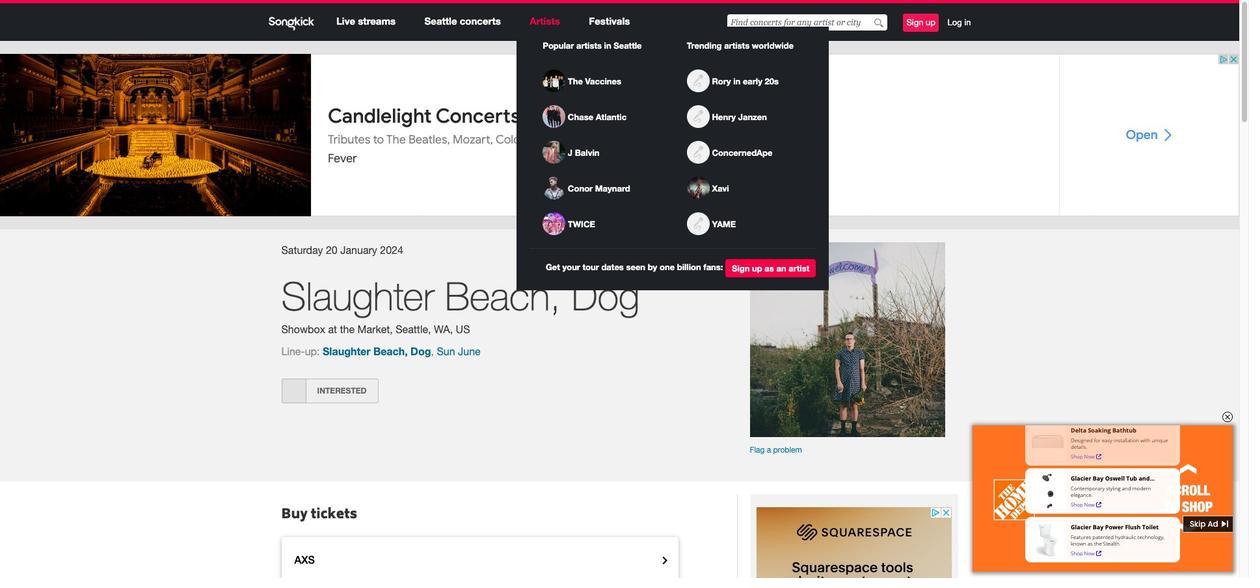 Task type: describe. For each thing, give the bounding box(es) containing it.
market
[[357, 324, 390, 336]]

j balvin link
[[543, 141, 599, 164]]

sun
[[437, 346, 455, 358]]

yame
[[712, 219, 736, 229]]

the
[[340, 324, 355, 336]]

in for log in
[[964, 18, 971, 27]]

xavi
[[712, 183, 729, 194]]

tickets
[[311, 505, 357, 528]]

flag a problem
[[750, 446, 802, 455]]

flag a problem link
[[750, 446, 802, 455]]

slaughter beach, dog showbox at the market , seattle, wa, us
[[281, 273, 640, 336]]

twice live. image
[[543, 213, 565, 236]]

skip ad
[[1190, 519, 1218, 530]]

concernedape
[[712, 147, 772, 158]]

seattle concerts
[[425, 15, 501, 27]]

vaccines
[[585, 76, 621, 86]]

0 vertical spatial slaughter beach, dog link
[[281, 273, 640, 319]]

beach, inside the slaughter beach, dog showbox at the market , seattle, wa, us
[[445, 273, 561, 319]]

the vaccines live. image
[[543, 70, 565, 92]]

rory
[[712, 76, 731, 86]]

1 vertical spatial slaughter
[[323, 345, 370, 358]]

chevron right icon image
[[657, 553, 672, 569]]

saturday
[[281, 245, 323, 256]]

us
[[456, 324, 470, 336]]

as
[[765, 263, 774, 274]]

conor
[[568, 183, 593, 194]]

seattle concerts link
[[425, 15, 501, 27]]

0 horizontal spatial dog
[[411, 345, 431, 358]]

showbox
[[281, 324, 325, 336]]

festivals link
[[589, 15, 630, 27]]

, inside the slaughter beach, dog showbox at the market , seattle, wa, us
[[390, 324, 393, 336]]

festivals
[[589, 15, 630, 27]]

log in
[[948, 18, 971, 27]]

xavi link
[[687, 177, 729, 200]]

by
[[648, 262, 657, 273]]

seen
[[626, 262, 645, 273]]

live streams link
[[336, 15, 396, 27]]

chase
[[568, 112, 593, 122]]

chase atlantic
[[568, 112, 627, 122]]

artists link
[[530, 15, 560, 27]]

seattle, wa, us link
[[396, 324, 470, 336]]

sign up
[[906, 18, 935, 27]]

log
[[948, 18, 962, 27]]

popular artists in seattle
[[543, 40, 642, 51]]

twice
[[568, 219, 595, 229]]

conor maynard link
[[543, 177, 630, 200]]

20s
[[765, 76, 779, 86]]

artists for in
[[576, 40, 602, 51]]

trending artists worldwide
[[687, 40, 794, 51]]

20
[[326, 245, 337, 256]]

worldwide
[[752, 40, 794, 51]]

january
[[340, 245, 377, 256]]

live
[[336, 15, 355, 27]]

up inside get your tour dates seen by one billion fans: sign up as an artist
[[752, 263, 762, 274]]

streams
[[358, 15, 396, 27]]

up:
[[305, 346, 320, 358]]

in for rory in early 20s
[[733, 76, 741, 86]]

in inside 'link'
[[604, 40, 611, 51]]

conor maynard
[[568, 183, 630, 194]]

twice link
[[543, 213, 595, 236]]

sign up as an artist link
[[725, 259, 816, 278]]

janzen
[[738, 112, 767, 122]]

chase atlantic live. image
[[543, 105, 565, 128]]

yame link
[[687, 213, 736, 236]]

henry
[[712, 112, 736, 122]]

seattle,
[[396, 324, 431, 336]]

billion
[[677, 262, 701, 273]]

saturday 20 january 2024
[[281, 245, 403, 256]]

line-
[[281, 346, 305, 358]]

henry janzen live. image
[[687, 105, 710, 128]]

concernedape link
[[687, 141, 772, 164]]

get
[[546, 262, 560, 273]]

trending artists worldwide link
[[687, 40, 794, 51]]

sun june link
[[437, 346, 481, 358]]

1 vertical spatial beach,
[[373, 345, 408, 358]]

skip
[[1190, 519, 1206, 530]]

concerts
[[460, 15, 501, 27]]

2024
[[380, 245, 403, 256]]

buy tickets
[[281, 505, 357, 528]]

xavi live. image
[[687, 177, 710, 200]]

the vaccines link
[[543, 70, 621, 92]]



Task type: vqa. For each thing, say whether or not it's contained in the screenshot.
sd in the Joe SD Friday 3 May 2024 4:00 PM PDT
no



Task type: locate. For each thing, give the bounding box(es) containing it.
0 vertical spatial advertisement element
[[0, 54, 1239, 217]]

1 horizontal spatial sign
[[906, 18, 923, 27]]

2 vertical spatial in
[[733, 76, 741, 86]]

1 vertical spatial sign
[[732, 263, 750, 274]]

slaughter beach, dog link
[[281, 273, 640, 319], [323, 345, 431, 358]]

at
[[328, 324, 337, 336]]

the
[[568, 76, 583, 86]]

artists right the trending
[[724, 40, 750, 51]]

sign inside get your tour dates seen by one billion fans: sign up as an artist
[[732, 263, 750, 274]]

up
[[926, 18, 935, 27], [752, 263, 762, 274]]

1 horizontal spatial up
[[926, 18, 935, 27]]

artists
[[530, 15, 560, 27]]

slaughter down the the
[[323, 345, 370, 358]]

dog inside the slaughter beach, dog showbox at the market , seattle, wa, us
[[572, 273, 640, 319]]

up left as
[[752, 263, 762, 274]]

1 horizontal spatial ,
[[431, 346, 434, 358]]

dog down seattle,
[[411, 345, 431, 358]]

henry janzen link
[[687, 105, 767, 128]]

an
[[776, 263, 786, 274]]

0 vertical spatial beach,
[[445, 273, 561, 319]]

artists for worldwide
[[724, 40, 750, 51]]

beach,
[[445, 273, 561, 319], [373, 345, 408, 358]]

live streams
[[336, 15, 396, 27]]

0 vertical spatial dog
[[572, 273, 640, 319]]

trending
[[687, 40, 722, 51]]

0 horizontal spatial ,
[[390, 324, 393, 336]]

, left sun
[[431, 346, 434, 358]]

artist
[[789, 263, 809, 274]]

atlantic
[[596, 112, 627, 122]]

1 vertical spatial ,
[[431, 346, 434, 358]]

seattle
[[425, 15, 457, 27], [614, 40, 642, 51]]

slaughter inside the slaughter beach, dog showbox at the market , seattle, wa, us
[[281, 273, 434, 319]]

1 horizontal spatial in
[[733, 76, 741, 86]]

0 vertical spatial in
[[964, 18, 971, 27]]

advertisement element
[[0, 54, 1239, 217], [757, 508, 952, 579]]

seattle down festivals
[[614, 40, 642, 51]]

sign up link
[[903, 14, 939, 32]]

1 horizontal spatial dog
[[572, 273, 640, 319]]

the vaccines
[[568, 76, 621, 86]]

seattle inside popular artists in seattle 'link'
[[614, 40, 642, 51]]

0 vertical spatial ,
[[390, 324, 393, 336]]

axs
[[294, 554, 315, 567]]

0 horizontal spatial up
[[752, 263, 762, 274]]

buy
[[281, 505, 308, 528]]

artists
[[576, 40, 602, 51], [724, 40, 750, 51]]

0 horizontal spatial seattle
[[425, 15, 457, 27]]

sign
[[906, 18, 923, 27], [732, 263, 750, 274]]

beach, down market on the left bottom of the page
[[373, 345, 408, 358]]

axs link
[[281, 538, 678, 579]]

, inside line-up: slaughter beach, dog , sun june
[[431, 346, 434, 358]]

up left log
[[926, 18, 935, 27]]

artists inside 'link'
[[576, 40, 602, 51]]

search image
[[874, 18, 883, 28]]

1 vertical spatial up
[[752, 263, 762, 274]]

interested button
[[281, 379, 378, 404]]

1 horizontal spatial beach,
[[445, 273, 561, 319]]

2 artists from the left
[[724, 40, 750, 51]]

maynard
[[595, 183, 630, 194]]

one
[[660, 262, 675, 273]]

j balvin live. image
[[543, 141, 565, 164]]

artists right popular
[[576, 40, 602, 51]]

popular
[[543, 40, 574, 51]]

slaughter beach, dog link down market on the left bottom of the page
[[323, 345, 431, 358]]

0 horizontal spatial beach,
[[373, 345, 408, 358]]

1 horizontal spatial seattle
[[614, 40, 642, 51]]

0 vertical spatial seattle
[[425, 15, 457, 27]]

line-up: slaughter beach, dog , sun june
[[281, 345, 481, 358]]

ad
[[1208, 519, 1218, 530]]

chase atlantic link
[[543, 105, 627, 128]]

0 horizontal spatial sign
[[732, 263, 750, 274]]

beach, up 'us'
[[445, 273, 561, 319]]

get your tour dates seen by one billion fans: sign up as an artist
[[546, 262, 809, 274]]

0 vertical spatial slaughter
[[281, 273, 434, 319]]

1 horizontal spatial artists
[[724, 40, 750, 51]]

fans:
[[703, 262, 723, 273]]

sign right the search icon
[[906, 18, 923, 27]]

rory in early 20s link
[[687, 70, 779, 92]]

slaughter up the the
[[281, 273, 434, 319]]

1 vertical spatial in
[[604, 40, 611, 51]]

in
[[964, 18, 971, 27], [604, 40, 611, 51], [733, 76, 741, 86]]

dog down dates
[[572, 273, 640, 319]]

rory in early 20s live. image
[[687, 70, 710, 92]]

in right log
[[964, 18, 971, 27]]

log in link
[[948, 17, 971, 29]]

interested
[[317, 386, 367, 396]]

1 vertical spatial slaughter beach, dog link
[[323, 345, 431, 358]]

1 vertical spatial seattle
[[614, 40, 642, 51]]

problem
[[773, 446, 802, 455]]

, left seattle,
[[390, 324, 393, 336]]

0 horizontal spatial in
[[604, 40, 611, 51]]

henry janzen
[[712, 112, 767, 122]]

slaughter beach, dog link up 'us'
[[281, 273, 640, 319]]

dates
[[601, 262, 624, 273]]

conor maynard live. image
[[543, 177, 565, 200]]

1 vertical spatial dog
[[411, 345, 431, 358]]

balvin
[[575, 147, 599, 158]]

early
[[743, 76, 762, 86]]

your
[[562, 262, 580, 273]]

tour
[[583, 262, 599, 273]]

flag
[[750, 446, 765, 455]]

0 horizontal spatial artists
[[576, 40, 602, 51]]

yame live. image
[[687, 213, 710, 236]]

a
[[767, 446, 771, 455]]

popular artists in seattle link
[[543, 40, 642, 51]]

in down festivals link
[[604, 40, 611, 51]]

j
[[568, 147, 573, 158]]

0 vertical spatial up
[[926, 18, 935, 27]]

0 vertical spatial sign
[[906, 18, 923, 27]]

1 vertical spatial advertisement element
[[757, 508, 952, 579]]

rory in early 20s
[[712, 76, 779, 86]]

seattle left concerts
[[425, 15, 457, 27]]

showbox at the market link
[[281, 324, 390, 336]]

1 artists from the left
[[576, 40, 602, 51]]

j balvin
[[568, 147, 599, 158]]

concernedape live. image
[[687, 141, 710, 164]]

sign right fans:
[[732, 263, 750, 274]]

slaughter
[[281, 273, 434, 319], [323, 345, 370, 358]]

slaughter beach, dog live image
[[750, 243, 945, 438]]

wa,
[[434, 324, 453, 336]]

2 horizontal spatial in
[[964, 18, 971, 27]]

in right rory
[[733, 76, 741, 86]]

Find concerts for any artist or city search field
[[727, 15, 887, 31]]

june
[[458, 346, 481, 358]]



